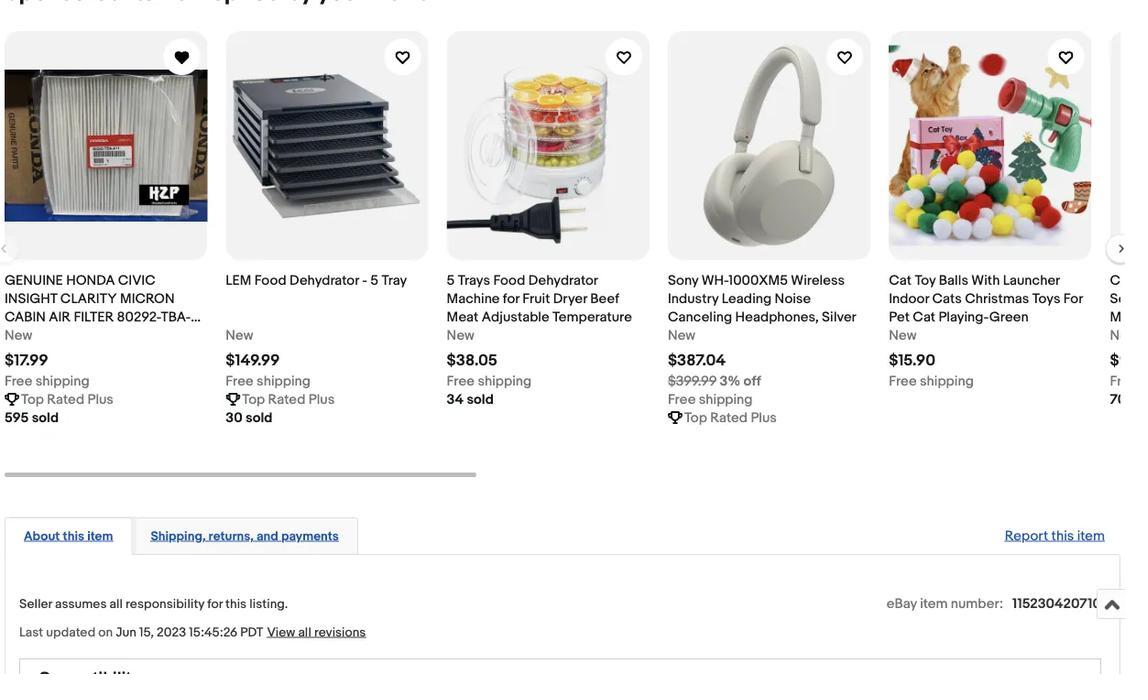 Task type: vqa. For each thing, say whether or not it's contained in the screenshot.
6' Faux Spruce & Pinecone Christmas Garland - Hearth & Hand With Magnolia IMAGE
no



Task type: locate. For each thing, give the bounding box(es) containing it.
top rated plus text field up 595 sold
[[21, 390, 114, 409]]

all right view on the bottom of page
[[298, 625, 311, 640]]

listing.
[[249, 596, 288, 612]]

0 horizontal spatial plus
[[87, 391, 114, 408]]

food right lem
[[255, 272, 286, 289]]

30
[[226, 410, 243, 426]]

1 horizontal spatial this
[[225, 596, 247, 612]]

Free shipping text field
[[5, 372, 89, 390], [447, 372, 532, 390]]

shipping down $15.90 text field
[[920, 373, 974, 390]]

2 top rated plus text field from the left
[[242, 390, 335, 409]]

free shipping text field down $15.90 text field
[[889, 372, 974, 390]]

new down meat
[[447, 327, 474, 344]]

item right report
[[1077, 528, 1105, 544]]

this
[[1051, 528, 1074, 544], [63, 529, 84, 544], [225, 596, 247, 612]]

free shipping text field for $149.99
[[226, 372, 311, 390]]

shipping down $149.99 text field at the left bottom of page
[[257, 373, 311, 390]]

$38.05
[[447, 351, 498, 371]]

new
[[5, 327, 32, 344], [226, 327, 253, 344], [447, 327, 474, 344], [668, 327, 696, 344], [889, 327, 917, 344]]

item for about this item
[[87, 529, 113, 544]]

seller
[[19, 596, 52, 612]]

view all revisions link
[[263, 624, 366, 640]]

rated up 595 sold text box
[[47, 391, 84, 408]]

free inside 5 trays food dehydrator machine for fruit dryer beef meat adjustable temperature new $38.05 free shipping 34 sold
[[447, 373, 475, 390]]

this right report
[[1051, 528, 1074, 544]]

leading
[[722, 291, 772, 307]]

1 new text field from the left
[[5, 326, 32, 345]]

free shipping text field down $17.99
[[5, 372, 89, 390]]

indoor
[[889, 291, 929, 307]]

3 new from the left
[[447, 327, 474, 344]]

free down $15.90 in the bottom of the page
[[889, 373, 917, 390]]

filter
[[74, 309, 114, 325]]

sold inside 5 trays food dehydrator machine for fruit dryer beef meat adjustable temperature new $38.05 free shipping 34 sold
[[467, 391, 494, 408]]

1 horizontal spatial 5
[[447, 272, 455, 289]]

on
[[98, 625, 113, 640]]

New text field
[[5, 326, 32, 345], [226, 326, 253, 345], [668, 326, 696, 345], [889, 326, 917, 345]]

free down $149.99
[[226, 373, 254, 390]]

air
[[49, 309, 71, 325]]

4 new from the left
[[668, 327, 696, 344]]

sold right 34
[[467, 391, 494, 408]]

0 horizontal spatial top
[[21, 391, 44, 408]]

free inside new $149.99 free shipping
[[226, 373, 254, 390]]

sold right 595
[[32, 410, 59, 426]]

1 horizontal spatial top rated plus text field
[[242, 390, 335, 409]]

2 new from the left
[[226, 327, 253, 344]]

0 horizontal spatial rated
[[47, 391, 84, 408]]

plus
[[87, 391, 114, 408], [309, 391, 335, 408], [751, 410, 777, 426]]

top rated plus
[[21, 391, 114, 408], [242, 391, 335, 408], [684, 410, 777, 426]]

1 horizontal spatial cat
[[913, 309, 936, 325]]

noise
[[775, 291, 811, 307]]

rated for $17.99
[[47, 391, 84, 408]]

1 horizontal spatial for
[[503, 291, 519, 307]]

0 horizontal spatial free shipping text field
[[226, 372, 311, 390]]

cabin
[[5, 309, 46, 325]]

dehydrator up the dryer
[[528, 272, 598, 289]]

playing-
[[939, 309, 989, 325]]

5 right "-"
[[370, 272, 379, 289]]

for
[[503, 291, 519, 307], [207, 596, 223, 612]]

1 new from the left
[[5, 327, 32, 344]]

lem
[[226, 272, 251, 289]]

plus down new $149.99 free shipping
[[309, 391, 335, 408]]

0 horizontal spatial dehydrator
[[290, 272, 359, 289]]

new text field down cabin
[[5, 326, 32, 345]]

plus down off
[[751, 410, 777, 426]]

34
[[447, 391, 464, 408]]

1 horizontal spatial top rated plus
[[242, 391, 335, 408]]

all up jun
[[110, 596, 123, 612]]

new down cabin
[[5, 327, 32, 344]]

new text field for $17.99
[[5, 326, 32, 345]]

new $149.99 free shipping
[[226, 327, 311, 390]]

2 horizontal spatial top
[[684, 410, 707, 426]]

1 5 from the left
[[370, 272, 379, 289]]

beef
[[590, 291, 619, 307]]

0 horizontal spatial food
[[255, 272, 286, 289]]

rated
[[47, 391, 84, 408], [268, 391, 305, 408], [710, 410, 748, 426]]

item right ebay
[[920, 596, 948, 612]]

free shipping text field for $17.99
[[5, 372, 89, 390]]

1 free shipping text field from the left
[[5, 372, 89, 390]]

Ne text field
[[1110, 326, 1125, 345]]

Fre text field
[[1110, 372, 1125, 390]]

for up adjustable on the top left of the page
[[503, 291, 519, 307]]

cat down indoor
[[913, 309, 936, 325]]

4 new text field from the left
[[889, 326, 917, 345]]

0 horizontal spatial sold
[[32, 410, 59, 426]]

$387.04 text field
[[668, 351, 726, 371]]

0 horizontal spatial all
[[110, 596, 123, 612]]

shipping inside new $17.99 free shipping
[[36, 373, 89, 390]]

top down $399.99
[[684, 410, 707, 426]]

2 horizontal spatial plus
[[751, 410, 777, 426]]

number:
[[951, 596, 1003, 612]]

new inside 5 trays food dehydrator machine for fruit dryer beef meat adjustable temperature new $38.05 free shipping 34 sold
[[447, 327, 474, 344]]

off
[[744, 373, 761, 390]]

0 vertical spatial cat
[[889, 272, 912, 289]]

updated
[[46, 625, 95, 640]]

new text field down "canceling"
[[668, 326, 696, 345]]

1 horizontal spatial food
[[493, 272, 525, 289]]

0 vertical spatial for
[[503, 291, 519, 307]]

micron
[[120, 291, 175, 307]]

1 horizontal spatial rated
[[268, 391, 305, 408]]

2 dehydrator from the left
[[528, 272, 598, 289]]

shipping down $17.99
[[36, 373, 89, 390]]

responsibility
[[126, 596, 204, 612]]

green
[[989, 309, 1029, 325]]

free down $399.99
[[668, 391, 696, 408]]

1 horizontal spatial top
[[242, 391, 265, 408]]

shipping
[[36, 373, 89, 390], [257, 373, 311, 390], [478, 373, 532, 390], [920, 373, 974, 390], [699, 391, 753, 408]]

15,
[[139, 625, 154, 640]]

cat
[[889, 272, 912, 289], [913, 309, 936, 325]]

shipping inside new $149.99 free shipping
[[257, 373, 311, 390]]

Free shipping text field
[[226, 372, 311, 390], [889, 372, 974, 390], [668, 390, 753, 409]]

trays
[[458, 272, 490, 289]]

shipping down "$38.05"
[[478, 373, 532, 390]]

free
[[5, 373, 32, 390], [226, 373, 254, 390], [447, 373, 475, 390], [889, 373, 917, 390], [668, 391, 696, 408]]

2 new text field from the left
[[226, 326, 253, 345]]

christmas
[[965, 291, 1029, 307]]

new down pet
[[889, 327, 917, 344]]

0 horizontal spatial this
[[63, 529, 84, 544]]

report
[[1005, 528, 1048, 544]]

2 horizontal spatial item
[[1077, 528, 1105, 544]]

1 vertical spatial all
[[298, 625, 311, 640]]

this up pdt
[[225, 596, 247, 612]]

2 horizontal spatial top rated plus
[[684, 410, 777, 426]]

shipping inside 5 trays food dehydrator machine for fruit dryer beef meat adjustable temperature new $38.05 free shipping 34 sold
[[478, 373, 532, 390]]

1 horizontal spatial dehydrator
[[528, 272, 598, 289]]

sold right "30"
[[246, 410, 273, 426]]

honda
[[66, 272, 115, 289]]

top for $149.99
[[242, 391, 265, 408]]

new inside cat toy balls with launcher indoor cats christmas toys for pet cat playing-green new $15.90 free shipping
[[889, 327, 917, 344]]

2 5 from the left
[[447, 272, 455, 289]]

tab list containing about this item
[[5, 514, 1121, 555]]

item inside 'link'
[[1077, 528, 1105, 544]]

0 horizontal spatial 5
[[370, 272, 379, 289]]

2 horizontal spatial rated
[[710, 410, 748, 426]]

rated up 30 sold
[[268, 391, 305, 408]]

top rated plus up 595 sold text box
[[21, 391, 114, 408]]

cat up indoor
[[889, 272, 912, 289]]

free shipping text field down $149.99 text field at the left bottom of page
[[226, 372, 311, 390]]

sony wh-1000xm5 wireless industry leading noise canceling headphones, silver new $387.04 $399.99 3% off free shipping
[[668, 272, 857, 408]]

new text field up $149.99 text field at the left bottom of page
[[226, 326, 253, 345]]

top
[[21, 391, 44, 408], [242, 391, 265, 408], [684, 410, 707, 426]]

free down $17.99 text box
[[5, 373, 32, 390]]

tab list
[[5, 514, 1121, 555]]

1 horizontal spatial sold
[[246, 410, 273, 426]]

top up 30 sold
[[242, 391, 265, 408]]

1 horizontal spatial free shipping text field
[[447, 372, 532, 390]]

new text field for $15.90
[[889, 326, 917, 345]]

30 sold text field
[[226, 409, 273, 427]]

new text field down pet
[[889, 326, 917, 345]]

free inside sony wh-1000xm5 wireless industry leading noise canceling headphones, silver new $387.04 $399.99 3% off free shipping
[[668, 391, 696, 408]]

all
[[110, 596, 123, 612], [298, 625, 311, 640]]

free up 34
[[447, 373, 475, 390]]

0 horizontal spatial free shipping text field
[[5, 372, 89, 390]]

595 sold
[[5, 410, 59, 426]]

this inside button
[[63, 529, 84, 544]]

2 horizontal spatial sold
[[467, 391, 494, 408]]

0 horizontal spatial top rated plus
[[21, 391, 114, 408]]

shipping,
[[151, 529, 206, 544]]

$17.99 text field
[[5, 351, 48, 371]]

free shipping text field down '$38.05' text field
[[447, 372, 532, 390]]

for up 15:45:26
[[207, 596, 223, 612]]

this right about
[[63, 529, 84, 544]]

dehydrator
[[290, 272, 359, 289], [528, 272, 598, 289]]

0 horizontal spatial top rated plus text field
[[21, 390, 114, 409]]

0 horizontal spatial cat
[[889, 272, 912, 289]]

shipping down 3% at bottom
[[699, 391, 753, 408]]

about this item
[[24, 529, 113, 544]]

dehydrator left "-"
[[290, 272, 359, 289]]

2 horizontal spatial free shipping text field
[[889, 372, 974, 390]]

Top Rated Plus text field
[[21, 390, 114, 409], [242, 390, 335, 409]]

payments
[[281, 529, 339, 544]]

top rated plus text field up 30 sold
[[242, 390, 335, 409]]

revisions
[[314, 625, 366, 640]]

sold
[[467, 391, 494, 408], [32, 410, 59, 426], [246, 410, 273, 426]]

top rated plus up 30 sold
[[242, 391, 335, 408]]

0 horizontal spatial item
[[87, 529, 113, 544]]

5 left 'trays'
[[447, 272, 455, 289]]

item inside button
[[87, 529, 113, 544]]

free shipping text field down $399.99
[[668, 390, 753, 409]]

sold for $17.99
[[32, 410, 59, 426]]

item right about
[[87, 529, 113, 544]]

2 food from the left
[[493, 272, 525, 289]]

pdt
[[240, 625, 263, 640]]

shipping, returns, and payments button
[[151, 528, 339, 545]]

new down "canceling"
[[668, 327, 696, 344]]

free inside cat toy balls with launcher indoor cats christmas toys for pet cat playing-green new $15.90 free shipping
[[889, 373, 917, 390]]

1 horizontal spatial plus
[[309, 391, 335, 408]]

rated down 3% at bottom
[[710, 410, 748, 426]]

2 horizontal spatial this
[[1051, 528, 1074, 544]]

canceling
[[668, 309, 732, 325]]

5 new from the left
[[889, 327, 917, 344]]

0 vertical spatial all
[[110, 596, 123, 612]]

$15.90 text field
[[889, 351, 936, 371]]

top rated plus for $17.99
[[21, 391, 114, 408]]

food up "fruit"
[[493, 272, 525, 289]]

0 horizontal spatial for
[[207, 596, 223, 612]]

previous price $399.99 3% off text field
[[668, 372, 761, 390]]

this inside 'link'
[[1051, 528, 1074, 544]]

top rated plus down 3% at bottom
[[684, 410, 777, 426]]

headphones,
[[735, 309, 819, 325]]

new up $149.99 text field at the left bottom of page
[[226, 327, 253, 344]]

3 new text field from the left
[[668, 326, 696, 345]]

2 free shipping text field from the left
[[447, 372, 532, 390]]

top up 595 sold text box
[[21, 391, 44, 408]]

1 top rated plus text field from the left
[[21, 390, 114, 409]]

free shipping text field for $15.90
[[889, 372, 974, 390]]

plus down new $17.99 free shipping
[[87, 391, 114, 408]]

adjustable
[[482, 309, 549, 325]]

returns,
[[209, 529, 254, 544]]



Task type: describe. For each thing, give the bounding box(es) containing it.
new text field for $149.99
[[226, 326, 253, 345]]

new text field for $387.04
[[668, 326, 696, 345]]

New text field
[[447, 326, 474, 345]]

assumes
[[55, 596, 107, 612]]

toy
[[915, 272, 936, 289]]

15:45:26
[[189, 625, 238, 640]]

1 vertical spatial for
[[207, 596, 223, 612]]

shipping inside sony wh-1000xm5 wireless industry leading noise canceling headphones, silver new $387.04 $399.99 3% off free shipping
[[699, 391, 753, 408]]

1 horizontal spatial all
[[298, 625, 311, 640]]

food inside 5 trays food dehydrator machine for fruit dryer beef meat adjustable temperature new $38.05 free shipping 34 sold
[[493, 272, 525, 289]]

about this item button
[[24, 528, 113, 545]]

$149.99 text field
[[226, 351, 280, 371]]

launcher
[[1003, 272, 1060, 289]]

wh-
[[702, 272, 729, 289]]

tray
[[382, 272, 407, 289]]

view
[[267, 625, 295, 640]]

meat
[[447, 309, 479, 325]]

lem food dehydrator - 5 tray
[[226, 272, 407, 289]]

1 dehydrator from the left
[[290, 272, 359, 289]]

report this item
[[1005, 528, 1105, 544]]

$399.99
[[668, 373, 717, 390]]

dehydrator inside 5 trays food dehydrator machine for fruit dryer beef meat adjustable temperature new $38.05 free shipping 34 sold
[[528, 272, 598, 289]]

1 horizontal spatial item
[[920, 596, 948, 612]]

rated for $149.99
[[268, 391, 305, 408]]

ebay item number: 115230420710
[[887, 596, 1101, 612]]

a11
[[5, 327, 23, 344]]

fre
[[1110, 373, 1125, 390]]

last
[[19, 625, 43, 640]]

rated inside top rated plus text field
[[710, 410, 748, 426]]

fruit
[[523, 291, 550, 307]]

3%
[[720, 373, 741, 390]]

this for report
[[1051, 528, 1074, 544]]

machine
[[447, 291, 500, 307]]

$9
[[1110, 351, 1125, 371]]

sony
[[668, 272, 698, 289]]

top rated plus for $149.99
[[242, 391, 335, 408]]

shipping, returns, and payments
[[151, 529, 339, 544]]

pet
[[889, 309, 910, 325]]

new inside sony wh-1000xm5 wireless industry leading noise canceling headphones, silver new $387.04 $399.99 3% off free shipping
[[668, 327, 696, 344]]

top inside text field
[[684, 410, 707, 426]]

with
[[972, 272, 1000, 289]]

ca ne $9 fre 70
[[1110, 272, 1125, 408]]

115230420710
[[1012, 596, 1101, 612]]

free shipping text field for $38.05
[[447, 372, 532, 390]]

free inside new $17.99 free shipping
[[5, 373, 32, 390]]

temperature
[[552, 309, 632, 325]]

2023
[[157, 625, 186, 640]]

ca
[[1110, 272, 1125, 289]]

30 sold
[[226, 410, 273, 426]]

last updated on jun 15, 2023 15:45:26 pdt view all revisions
[[19, 625, 366, 640]]

$9 text field
[[1110, 351, 1125, 371]]

item for report this item
[[1077, 528, 1105, 544]]

5 trays food dehydrator machine for fruit dryer beef meat adjustable temperature new $38.05 free shipping 34 sold
[[447, 272, 632, 408]]

sold for $149.99
[[246, 410, 273, 426]]

plus for $17.99
[[87, 391, 114, 408]]

$15.90
[[889, 351, 936, 371]]

and
[[257, 529, 278, 544]]

report this item link
[[996, 519, 1114, 554]]

clarity
[[60, 291, 117, 307]]

toys
[[1032, 291, 1061, 307]]

1 horizontal spatial free shipping text field
[[668, 390, 753, 409]]

1 food from the left
[[255, 272, 286, 289]]

70
[[1110, 391, 1125, 408]]

for inside 5 trays food dehydrator machine for fruit dryer beef meat adjustable temperature new $38.05 free shipping 34 sold
[[503, 291, 519, 307]]

cats
[[932, 291, 962, 307]]

cat toy balls with launcher indoor cats christmas toys for pet cat playing-green new $15.90 free shipping
[[889, 272, 1083, 390]]

wireless
[[791, 272, 845, 289]]

$38.05 text field
[[447, 351, 498, 371]]

plus for $149.99
[[309, 391, 335, 408]]

34 sold text field
[[447, 390, 494, 409]]

tba-
[[161, 309, 191, 325]]

1 vertical spatial cat
[[913, 309, 936, 325]]

Top Rated Plus text field
[[684, 409, 777, 427]]

595
[[5, 410, 29, 426]]

top for $17.99
[[21, 391, 44, 408]]

top rated plus text field for $149.99
[[242, 390, 335, 409]]

balls
[[939, 272, 968, 289]]

dryer
[[553, 291, 587, 307]]

$149.99
[[226, 351, 280, 371]]

genuine honda civic insight clarity micron cabin air filter 80292-tba- a11
[[5, 272, 191, 344]]

ne
[[1110, 327, 1125, 344]]

new $17.99 free shipping
[[5, 327, 89, 390]]

ebay
[[887, 596, 917, 612]]

about
[[24, 529, 60, 544]]

for
[[1064, 291, 1083, 307]]

seller assumes all responsibility for this listing.
[[19, 596, 288, 612]]

-
[[362, 272, 367, 289]]

$17.99
[[5, 351, 48, 371]]

top rated plus text field for $17.99
[[21, 390, 114, 409]]

shipping inside cat toy balls with launcher indoor cats christmas toys for pet cat playing-green new $15.90 free shipping
[[920, 373, 974, 390]]

this for about
[[63, 529, 84, 544]]

1000xm5
[[729, 272, 788, 289]]

plus inside text field
[[751, 410, 777, 426]]

5 inside 5 trays food dehydrator machine for fruit dryer beef meat adjustable temperature new $38.05 free shipping 34 sold
[[447, 272, 455, 289]]

70 text field
[[1110, 390, 1125, 409]]

insight
[[5, 291, 57, 307]]

new inside new $149.99 free shipping
[[226, 327, 253, 344]]

genuine
[[5, 272, 63, 289]]

jun
[[116, 625, 136, 640]]

new inside new $17.99 free shipping
[[5, 327, 32, 344]]

civic
[[118, 272, 156, 289]]

80292-
[[117, 309, 161, 325]]

595 sold text field
[[5, 409, 59, 427]]

industry
[[668, 291, 719, 307]]

silver
[[822, 309, 857, 325]]



